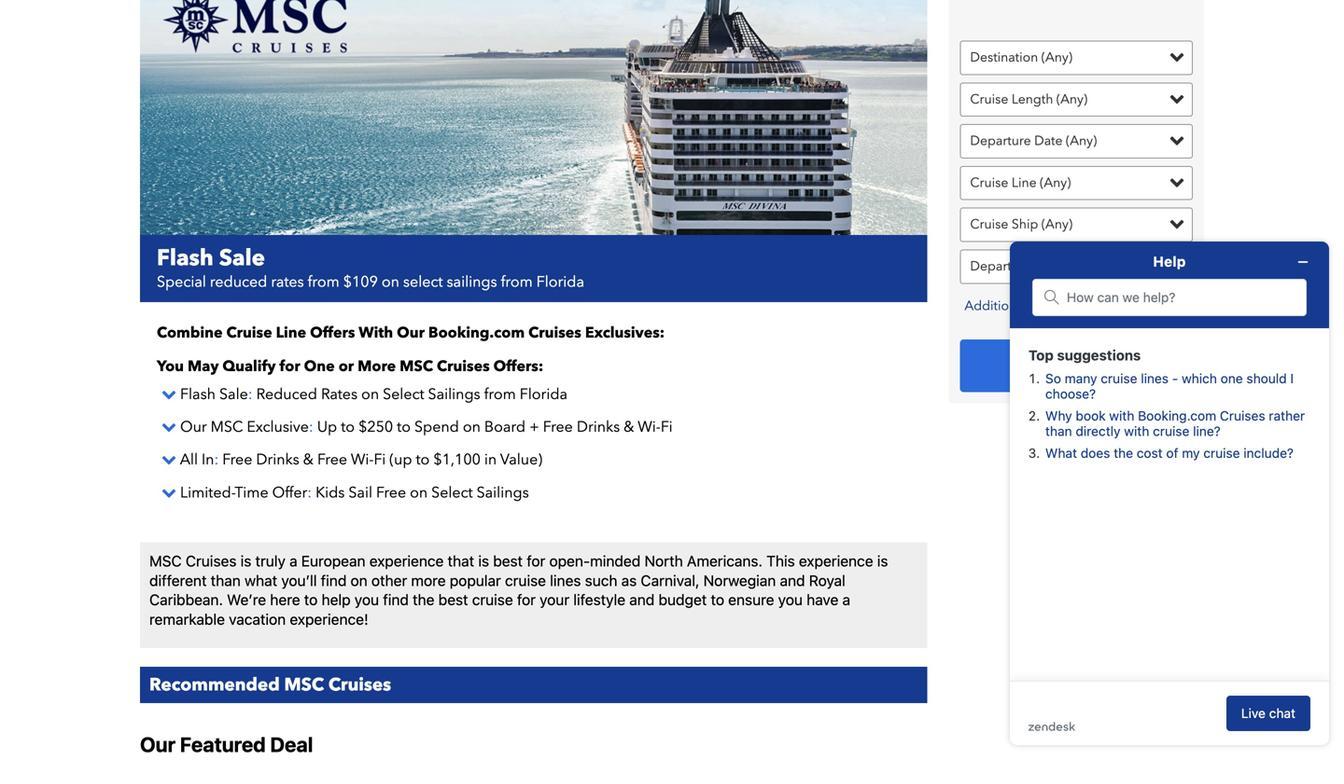 Task type: locate. For each thing, give the bounding box(es) containing it.
1 horizontal spatial line
[[1012, 174, 1037, 192]]

free right in
[[222, 450, 252, 471]]

experience up the royal
[[799, 553, 873, 570]]

0 vertical spatial sale
[[219, 243, 265, 274]]

drinks right +
[[577, 417, 620, 438]]

you'll
[[281, 572, 317, 590]]

search link
[[960, 340, 1193, 393]]

msc up different
[[149, 553, 182, 570]]

2 horizontal spatial is
[[877, 553, 888, 570]]

0 vertical spatial find
[[321, 572, 347, 590]]

any right ship
[[1045, 216, 1069, 234]]

vacation
[[229, 611, 286, 629]]

( right length
[[1057, 90, 1060, 108]]

a
[[289, 553, 297, 570], [842, 591, 850, 609]]

to down you'll at the left bottom of page
[[304, 591, 318, 609]]

best up popular
[[493, 553, 523, 570]]

0 horizontal spatial experience
[[369, 553, 444, 570]]

florida right sailings
[[536, 272, 584, 293]]

cruise down popular
[[472, 591, 513, 609]]

line up ship
[[1012, 174, 1037, 192]]

0 horizontal spatial &
[[303, 450, 314, 471]]

flash up 'combine'
[[157, 243, 213, 274]]

( right date
[[1066, 132, 1070, 150]]

1 vertical spatial find
[[383, 591, 409, 609]]

flash for flash sale : reduced rates on select sailings from florida
[[180, 384, 216, 405]]

our
[[397, 323, 425, 343], [180, 417, 207, 438], [140, 733, 176, 757]]

sale for flash sale : reduced rates on select sailings from florida
[[219, 384, 248, 405]]

drinks down exclusive
[[256, 450, 299, 471]]

msc down combine cruise line offers with our booking.com cruises exclusives:
[[400, 356, 433, 377]]

( for cruise line
[[1040, 174, 1044, 192]]

sale for flash sale special reduced rates from $109 on select sailings from florida
[[219, 243, 265, 274]]

experience
[[369, 553, 444, 570], [799, 553, 873, 570]]

( right destination
[[1041, 49, 1045, 66]]

sailings up spend
[[428, 384, 480, 405]]

None search field
[[949, 0, 1204, 404]]

1 vertical spatial sailings
[[477, 483, 529, 503]]

truly
[[255, 553, 286, 570]]

you
[[355, 591, 379, 609], [778, 591, 803, 609]]

sailings down in
[[477, 483, 529, 503]]

from
[[308, 272, 340, 293], [501, 272, 533, 293], [484, 384, 516, 405]]

1 vertical spatial sale
[[219, 384, 248, 405]]

find
[[321, 572, 347, 590], [383, 591, 409, 609]]

cruises down booking.com on the left top of the page
[[437, 356, 490, 377]]

1 vertical spatial fi
[[374, 450, 386, 471]]

any down date
[[1044, 174, 1067, 192]]

1 horizontal spatial a
[[842, 591, 850, 609]]

select down more
[[383, 384, 424, 405]]

flash inside "flash sale special reduced rates from $109 on select sailings from florida"
[[157, 243, 213, 274]]

any for cruise line
[[1044, 174, 1067, 192]]

) for cruise length ( any )
[[1084, 90, 1087, 108]]

departure up the cruise line ( any )
[[970, 132, 1031, 150]]

0 vertical spatial drinks
[[577, 417, 620, 438]]

1 vertical spatial chevron down image
[[157, 452, 176, 467]]

0 vertical spatial and
[[780, 572, 805, 590]]

combine
[[157, 323, 223, 343]]

any right date
[[1070, 132, 1093, 150]]

cruise up cruise ship ( any )
[[970, 174, 1008, 192]]

2 departure from the top
[[970, 258, 1031, 275]]

up
[[317, 417, 337, 438]]

) up departure port link
[[1069, 216, 1073, 234]]

to down norwegian
[[711, 591, 724, 609]]

sale left rates
[[219, 243, 265, 274]]

1 departure from the top
[[970, 132, 1031, 150]]

) right date
[[1093, 132, 1097, 150]]

destination ( any )
[[970, 49, 1072, 66]]

drinks
[[577, 417, 620, 438], [256, 450, 299, 471]]

cruise up your on the bottom of page
[[505, 572, 546, 590]]

3 is from the left
[[877, 553, 888, 570]]

0 horizontal spatial wi-
[[351, 450, 374, 471]]

best
[[493, 553, 523, 570], [438, 591, 468, 609]]

any up length
[[1045, 49, 1069, 66]]

cruises up offers:
[[528, 323, 581, 343]]

is
[[240, 553, 251, 570], [478, 553, 489, 570], [877, 553, 888, 570]]

cruises inside msc cruises is truly a european experience that is best for open-minded north americans.  this experience is different than what you'll find on other more popular cruise lines such as carnival, norwegian and royal caribbean. we're here to help you find the best cruise for your lifestyle and budget to ensure you have a remarkable vacation experience!
[[186, 553, 237, 570]]

) down departure date ( any )
[[1067, 174, 1071, 192]]

: left kids
[[307, 483, 312, 503]]

&
[[624, 417, 634, 438], [303, 450, 314, 471]]

norwegian
[[703, 572, 776, 590]]

2 horizontal spatial our
[[397, 323, 425, 343]]

on right $109
[[382, 272, 399, 293]]

2 sale from the top
[[219, 384, 248, 405]]

for left "open-"
[[527, 553, 545, 570]]

(up
[[389, 450, 412, 471]]

1 horizontal spatial best
[[493, 553, 523, 570]]

1 vertical spatial select
[[431, 483, 473, 503]]

0 horizontal spatial you
[[355, 591, 379, 609]]

we're
[[227, 591, 266, 609]]

you left have on the right of page
[[778, 591, 803, 609]]

:
[[248, 384, 253, 405], [309, 417, 313, 438], [214, 450, 219, 471], [307, 483, 312, 503]]

european
[[301, 553, 365, 570]]

remarkable
[[149, 611, 225, 629]]

free
[[543, 417, 573, 438], [222, 450, 252, 471], [317, 450, 347, 471], [376, 483, 406, 503]]

1 horizontal spatial our
[[180, 417, 207, 438]]

have
[[807, 591, 839, 609]]

all in : free drinks & free wi-fi (up to $1,100 in value)
[[180, 450, 542, 471]]

chevron down image for limited-time offer : kids sail free on select sailings
[[157, 485, 176, 500]]

$250
[[358, 417, 393, 438]]

that
[[448, 553, 474, 570]]

1 vertical spatial for
[[527, 553, 545, 570]]

minded
[[590, 553, 641, 570]]

0 horizontal spatial our
[[140, 733, 176, 757]]

free right +
[[543, 417, 573, 438]]

flash down the may
[[180, 384, 216, 405]]

sale inside "flash sale special reduced rates from $109 on select sailings from florida"
[[219, 243, 265, 274]]

0 vertical spatial cruise
[[505, 572, 546, 590]]

1 sale from the top
[[219, 243, 265, 274]]

reduced
[[210, 272, 267, 293]]

1 experience from the left
[[369, 553, 444, 570]]

our for deal
[[140, 733, 176, 757]]

and down as
[[629, 591, 655, 609]]

our left featured
[[140, 733, 176, 757]]

exclusive
[[247, 417, 309, 438]]

0 vertical spatial fi
[[661, 417, 673, 438]]

0 horizontal spatial best
[[438, 591, 468, 609]]

and down this
[[780, 572, 805, 590]]

a right have on the right of page
[[842, 591, 850, 609]]

you
[[157, 356, 184, 377]]

florida up +
[[520, 384, 568, 405]]

experience up the other
[[369, 553, 444, 570]]

time
[[235, 483, 268, 503]]

1 vertical spatial flash
[[180, 384, 216, 405]]

0 vertical spatial for
[[279, 356, 300, 377]]

additional discounts button
[[965, 297, 1198, 315]]

departure up "additional"
[[970, 258, 1031, 275]]

1 vertical spatial our
[[180, 417, 207, 438]]

0 horizontal spatial is
[[240, 553, 251, 570]]

line left offers on the top left
[[276, 323, 306, 343]]

all
[[180, 450, 198, 471]]

cruise left length
[[970, 90, 1008, 108]]

cruises up than
[[186, 553, 237, 570]]

cruise for cruise length
[[970, 90, 1008, 108]]

from right rates
[[308, 272, 340, 293]]

1 horizontal spatial select
[[431, 483, 473, 503]]

0 vertical spatial a
[[289, 553, 297, 570]]

a up you'll at the left bottom of page
[[289, 553, 297, 570]]

find down the other
[[383, 591, 409, 609]]

0 vertical spatial flash
[[157, 243, 213, 274]]

cruise for cruise ship
[[970, 216, 1008, 234]]

kids
[[316, 483, 345, 503]]

you down the other
[[355, 591, 379, 609]]

value)
[[500, 450, 542, 471]]

0 vertical spatial line
[[1012, 174, 1037, 192]]

1 horizontal spatial &
[[624, 417, 634, 438]]

for left your on the bottom of page
[[517, 591, 536, 609]]

1 chevron down image from the top
[[157, 420, 176, 435]]

on
[[382, 272, 399, 293], [361, 384, 379, 405], [463, 417, 481, 438], [410, 483, 428, 503], [351, 572, 368, 590]]

1 vertical spatial a
[[842, 591, 850, 609]]

ship
[[1012, 216, 1038, 234]]

our up all
[[180, 417, 207, 438]]

cruise
[[505, 572, 546, 590], [472, 591, 513, 609]]

0 vertical spatial florida
[[536, 272, 584, 293]]

1 vertical spatial wi-
[[351, 450, 374, 471]]

length
[[1012, 90, 1053, 108]]

1 is from the left
[[240, 553, 251, 570]]

cruises
[[528, 323, 581, 343], [437, 356, 490, 377], [186, 553, 237, 570], [328, 673, 391, 698]]

select
[[403, 272, 443, 293]]

( down date
[[1040, 174, 1044, 192]]

select down $1,100
[[431, 483, 473, 503]]

1 vertical spatial line
[[276, 323, 306, 343]]

) for cruise ship ( any )
[[1069, 216, 1073, 234]]

2 vertical spatial chevron down image
[[157, 485, 176, 500]]

1 vertical spatial and
[[629, 591, 655, 609]]

for
[[279, 356, 300, 377], [527, 553, 545, 570], [517, 591, 536, 609]]

for up reduced
[[279, 356, 300, 377]]

our right with
[[397, 323, 425, 343]]

to right $250
[[397, 417, 411, 438]]

any right length
[[1060, 90, 1084, 108]]

1 horizontal spatial fi
[[661, 417, 673, 438]]

offers
[[310, 323, 355, 343]]

0 vertical spatial select
[[383, 384, 424, 405]]

chevron down image for our msc exclusive : up to $250 to spend on board + free drinks & wi-fi
[[157, 420, 176, 435]]

rates
[[321, 384, 358, 405]]

( for cruise ship
[[1042, 216, 1045, 234]]

( right ship
[[1042, 216, 1045, 234]]

flash
[[157, 243, 213, 274], [180, 384, 216, 405]]

flash for flash sale special reduced rates from $109 on select sailings from florida
[[157, 243, 213, 274]]

flash sale : reduced rates on select sailings from florida
[[180, 384, 568, 405]]

2 chevron down image from the top
[[157, 452, 176, 467]]

cruise left ship
[[970, 216, 1008, 234]]

msc cruises is truly a european experience that is best for open-minded north americans.  this experience is different than what you'll find on other more popular cruise lines such as carnival, norwegian and royal caribbean. we're here to help you find the best cruise for your lifestyle and budget to ensure you have a remarkable vacation experience!
[[149, 553, 888, 629]]

featured
[[180, 733, 266, 757]]

0 vertical spatial chevron down image
[[157, 420, 176, 435]]

msc up deal
[[284, 673, 324, 698]]

0 vertical spatial &
[[624, 417, 634, 438]]

find down european at the left
[[321, 572, 347, 590]]

sale down 'qualify' at the left of page
[[219, 384, 248, 405]]

2 vertical spatial our
[[140, 733, 176, 757]]

sail
[[349, 483, 372, 503]]

best down popular
[[438, 591, 468, 609]]

from right sailings
[[501, 272, 533, 293]]

1 horizontal spatial experience
[[799, 553, 873, 570]]

1 vertical spatial &
[[303, 450, 314, 471]]

( for departure date
[[1066, 132, 1070, 150]]

1 horizontal spatial wi-
[[638, 417, 661, 438]]

or
[[339, 356, 354, 377]]

1 vertical spatial drinks
[[256, 450, 299, 471]]

0 horizontal spatial and
[[629, 591, 655, 609]]

none search field containing search
[[949, 0, 1204, 404]]

chevron down image left all
[[157, 452, 176, 467]]

more
[[411, 572, 446, 590]]

1 horizontal spatial you
[[778, 591, 803, 609]]

may
[[188, 356, 219, 377]]

: left up
[[309, 417, 313, 438]]

3 chevron down image from the top
[[157, 485, 176, 500]]

chevron down image left limited-
[[157, 485, 176, 500]]

1 horizontal spatial is
[[478, 553, 489, 570]]

) right length
[[1084, 90, 1087, 108]]

and
[[780, 572, 805, 590], [629, 591, 655, 609]]

to right up
[[341, 417, 355, 438]]

msc cruises image
[[140, 0, 927, 235], [161, 0, 348, 55]]

1 vertical spatial cruise
[[472, 591, 513, 609]]

chevron down image
[[157, 420, 176, 435], [157, 452, 176, 467], [157, 485, 176, 500]]

: down 'qualify' at the left of page
[[248, 384, 253, 405]]

chevron down image down chevron down image
[[157, 420, 176, 435]]

cruise
[[970, 90, 1008, 108], [970, 174, 1008, 192], [970, 216, 1008, 234], [226, 323, 272, 343]]

sailings
[[428, 384, 480, 405], [477, 483, 529, 503]]

1 you from the left
[[355, 591, 379, 609]]

0 vertical spatial departure
[[970, 132, 1031, 150]]

line
[[1012, 174, 1037, 192], [276, 323, 306, 343]]

americans.
[[687, 553, 763, 570]]

on up "help"
[[351, 572, 368, 590]]

1 vertical spatial departure
[[970, 258, 1031, 275]]

0 horizontal spatial fi
[[374, 450, 386, 471]]



Task type: vqa. For each thing, say whether or not it's contained in the screenshot.
SHOWING RESULTS 10 OF 4,864
no



Task type: describe. For each thing, give the bounding box(es) containing it.
cruise line ( any )
[[970, 174, 1071, 192]]

cruises down "experience!"
[[328, 673, 391, 698]]

any for cruise length
[[1060, 90, 1084, 108]]

0 vertical spatial best
[[493, 553, 523, 570]]

any for cruise ship
[[1045, 216, 1069, 234]]

combine cruise line offers with our booking.com cruises exclusives:
[[157, 323, 665, 343]]

: right all
[[214, 450, 219, 471]]

royal
[[809, 572, 846, 590]]

carnival,
[[641, 572, 700, 590]]

on inside msc cruises is truly a european experience that is best for open-minded north americans.  this experience is different than what you'll find on other more popular cruise lines such as carnival, norwegian and royal caribbean. we're here to help you find the best cruise for your lifestyle and budget to ensure you have a remarkable vacation experience!
[[351, 572, 368, 590]]

2 experience from the left
[[799, 553, 873, 570]]

from up board
[[484, 384, 516, 405]]

more
[[358, 356, 396, 377]]

) for departure date ( any )
[[1093, 132, 1097, 150]]

additional
[[965, 297, 1027, 315]]

florida inside "flash sale special reduced rates from $109 on select sailings from florida"
[[536, 272, 584, 293]]

msc inside msc cruises is truly a european experience that is best for open-minded north americans.  this experience is different than what you'll find on other more popular cruise lines such as carnival, norwegian and royal caribbean. we're here to help you find the best cruise for your lifestyle and budget to ensure you have a remarkable vacation experience!
[[149, 553, 182, 570]]

1 msc cruises image from the left
[[140, 0, 927, 235]]

in
[[484, 450, 497, 471]]

limited-time offer : kids sail free on select sailings
[[180, 483, 529, 503]]

than
[[211, 572, 241, 590]]

lines
[[550, 572, 581, 590]]

0 horizontal spatial a
[[289, 553, 297, 570]]

cruise ship ( any )
[[970, 216, 1073, 234]]

caribbean.
[[149, 591, 223, 609]]

additional discounts
[[965, 297, 1089, 315]]

sailings
[[447, 272, 497, 293]]

$1,100
[[433, 450, 481, 471]]

spend
[[414, 417, 459, 438]]

in
[[202, 450, 214, 471]]

departure for departure date ( any )
[[970, 132, 1031, 150]]

departure port link
[[960, 250, 1193, 284]]

destination
[[970, 49, 1038, 66]]

your
[[540, 591, 570, 609]]

chevron down image for all in : free drinks & free wi-fi (up to $1,100 in value)
[[157, 452, 176, 467]]

1 horizontal spatial and
[[780, 572, 805, 590]]

departure for departure port
[[970, 258, 1031, 275]]

experience!
[[290, 611, 368, 629]]

0 horizontal spatial select
[[383, 384, 424, 405]]

) for cruise line ( any )
[[1067, 174, 1071, 192]]

with
[[359, 323, 393, 343]]

0 horizontal spatial find
[[321, 572, 347, 590]]

different
[[149, 572, 207, 590]]

booking.com
[[428, 323, 525, 343]]

reduced
[[256, 384, 317, 405]]

help
[[322, 591, 351, 609]]

rates
[[271, 272, 304, 293]]

north
[[645, 553, 683, 570]]

qualify
[[223, 356, 276, 377]]

board
[[484, 417, 526, 438]]

cruise length ( any )
[[970, 90, 1087, 108]]

open-
[[549, 553, 590, 570]]

0 vertical spatial wi-
[[638, 417, 661, 438]]

popular
[[450, 572, 501, 590]]

2 you from the left
[[778, 591, 803, 609]]

$109
[[343, 272, 378, 293]]

deal
[[270, 733, 313, 757]]

such
[[585, 572, 617, 590]]

departure date ( any )
[[970, 132, 1097, 150]]

any for departure date
[[1070, 132, 1093, 150]]

0 horizontal spatial line
[[276, 323, 306, 343]]

one
[[304, 356, 335, 377]]

on down (up
[[410, 483, 428, 503]]

lifestyle
[[573, 591, 625, 609]]

this
[[766, 553, 795, 570]]

2 msc cruises image from the left
[[161, 0, 348, 55]]

to right (up
[[416, 450, 430, 471]]

1 horizontal spatial find
[[383, 591, 409, 609]]

on down more
[[361, 384, 379, 405]]

search
[[1052, 355, 1101, 376]]

0 horizontal spatial drinks
[[256, 450, 299, 471]]

the
[[413, 591, 435, 609]]

departure port
[[970, 258, 1061, 275]]

you may qualify for one or more msc cruises offers:
[[157, 356, 543, 377]]

other
[[371, 572, 407, 590]]

cruise up 'qualify' at the left of page
[[226, 323, 272, 343]]

here
[[270, 591, 300, 609]]

) up cruise length ( any )
[[1069, 49, 1072, 66]]

free right sail
[[376, 483, 406, 503]]

as
[[621, 572, 637, 590]]

on left board
[[463, 417, 481, 438]]

0 vertical spatial sailings
[[428, 384, 480, 405]]

our featured deal
[[140, 733, 313, 757]]

special
[[157, 272, 206, 293]]

ensure
[[728, 591, 774, 609]]

flash sale special reduced rates from $109 on select sailings from florida
[[157, 243, 584, 293]]

budget
[[659, 591, 707, 609]]

msc up in
[[211, 417, 243, 438]]

what
[[245, 572, 277, 590]]

2 vertical spatial for
[[517, 591, 536, 609]]

offers:
[[493, 356, 543, 377]]

port
[[1034, 258, 1058, 275]]

recommended
[[149, 673, 280, 698]]

discounts
[[1030, 297, 1089, 315]]

+
[[529, 417, 539, 438]]

1 horizontal spatial drinks
[[577, 417, 620, 438]]

1 vertical spatial florida
[[520, 384, 568, 405]]

1 vertical spatial best
[[438, 591, 468, 609]]

( for cruise length
[[1057, 90, 1060, 108]]

recommended msc cruises
[[149, 673, 391, 698]]

offer
[[272, 483, 307, 503]]

on inside "flash sale special reduced rates from $109 on select sailings from florida"
[[382, 272, 399, 293]]

our for exclusive
[[180, 417, 207, 438]]

2 is from the left
[[478, 553, 489, 570]]

free up kids
[[317, 450, 347, 471]]

0 vertical spatial our
[[397, 323, 425, 343]]

line inside search field
[[1012, 174, 1037, 192]]

chevron down image
[[157, 387, 176, 402]]

cruise for cruise line
[[970, 174, 1008, 192]]

date
[[1034, 132, 1063, 150]]

exclusives:
[[585, 323, 665, 343]]

our msc exclusive : up to $250 to spend on board + free drinks & wi-fi
[[180, 417, 673, 438]]



